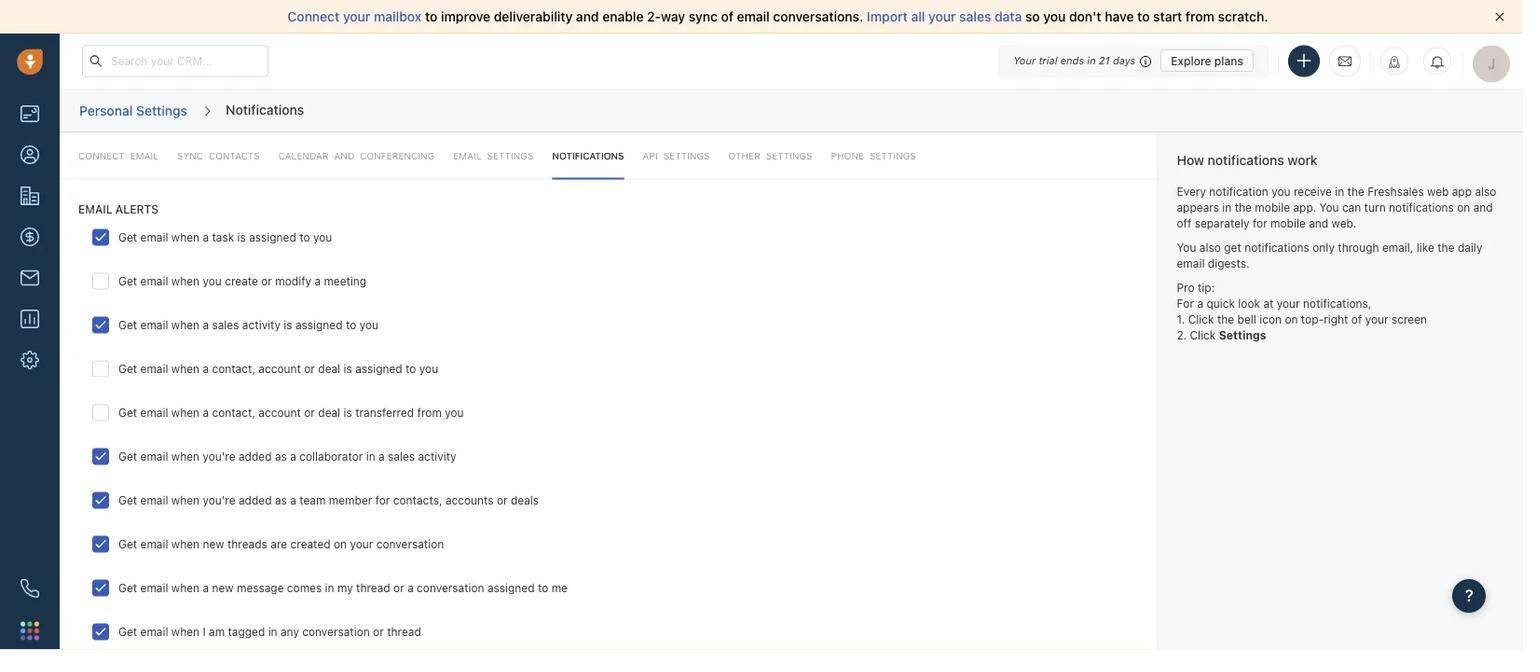 Task type: locate. For each thing, give the bounding box(es) containing it.
settings down bell
[[1220, 328, 1267, 342]]

other settings link
[[729, 132, 813, 179]]

trial
[[1039, 55, 1058, 67]]

explore plans link
[[1161, 49, 1254, 72]]

when for get email when you're added as a collaborator in a sales activity
[[171, 450, 200, 463]]

0 horizontal spatial for
[[376, 493, 390, 506]]

settings right phone
[[870, 150, 917, 161]]

mobile left app.
[[1256, 201, 1291, 214]]

1 vertical spatial account
[[259, 406, 301, 419]]

tab list containing connect email
[[60, 132, 1158, 179]]

calendar and conferencing
[[279, 150, 435, 161]]

email inside 'tab list'
[[453, 150, 482, 161]]

calendar
[[279, 150, 329, 161]]

0 horizontal spatial connect
[[78, 150, 125, 161]]

to
[[425, 9, 438, 24], [1138, 9, 1150, 24], [300, 230, 310, 243], [346, 318, 357, 331], [406, 362, 416, 375], [538, 581, 549, 594]]

2 settings from the left
[[870, 150, 917, 161]]

0 vertical spatial deal
[[318, 362, 341, 375]]

when for get email when i am tagged in any conversation or thread
[[171, 625, 200, 638]]

get for get email when new threads are created on your conversation
[[118, 537, 137, 550]]

thread right my
[[356, 581, 391, 594]]

0 horizontal spatial of
[[721, 9, 734, 24]]

2 account from the top
[[259, 406, 301, 419]]

6 when from the top
[[171, 450, 200, 463]]

you
[[1320, 201, 1340, 214], [1177, 241, 1197, 254]]

email inside you also get notifications only through email, like the daily email digests.
[[1177, 257, 1205, 270]]

settings left notifications link
[[487, 150, 534, 161]]

0 vertical spatial contact,
[[212, 362, 256, 375]]

meeting
[[324, 274, 367, 287]]

get email when i am tagged in any conversation or thread
[[118, 625, 421, 638]]

get
[[118, 230, 137, 243], [118, 274, 137, 287], [118, 318, 137, 331], [118, 362, 137, 375], [118, 406, 137, 419], [118, 450, 137, 463], [118, 493, 137, 506], [118, 537, 137, 550], [118, 581, 137, 594], [118, 625, 137, 638]]

assigned down modify
[[296, 318, 343, 331]]

0 vertical spatial also
[[1476, 185, 1497, 198]]

deal for transferred
[[318, 406, 341, 419]]

your down member in the left bottom of the page
[[350, 537, 373, 550]]

so
[[1026, 9, 1041, 24]]

tab panel
[[60, 132, 1158, 650]]

1 added from the top
[[239, 450, 272, 463]]

email for email alerts
[[78, 202, 112, 215]]

the down quick
[[1218, 313, 1235, 326]]

1 vertical spatial connect
[[78, 150, 125, 161]]

email for get email when you're added as a collaborator in a sales activity
[[140, 450, 168, 463]]

1 horizontal spatial on
[[1286, 313, 1299, 326]]

0 horizontal spatial sales
[[212, 318, 239, 331]]

your right at
[[1277, 297, 1301, 310]]

email left alerts
[[78, 202, 112, 215]]

get for get email when a contact, account or deal is transferred from you
[[118, 406, 137, 419]]

notifications right 'get'
[[1245, 241, 1310, 254]]

1 horizontal spatial connect
[[288, 9, 340, 24]]

21
[[1099, 55, 1111, 67]]

settings right "other"
[[766, 150, 813, 161]]

don't
[[1070, 9, 1102, 24]]

message
[[237, 581, 284, 594]]

Search your CRM... text field
[[82, 45, 269, 77]]

0 vertical spatial added
[[239, 450, 272, 463]]

how notifications work
[[1177, 152, 1318, 168]]

9 get from the top
[[118, 581, 137, 594]]

settings down search your crm... text box
[[136, 102, 188, 118]]

6 get from the top
[[118, 450, 137, 463]]

connect
[[288, 9, 340, 24], [78, 150, 125, 161]]

or
[[261, 274, 272, 287], [304, 362, 315, 375], [304, 406, 315, 419], [497, 493, 508, 506], [394, 581, 405, 594], [373, 625, 384, 638]]

the up can
[[1348, 185, 1365, 198]]

get for get email when you create or modify a meeting
[[118, 274, 137, 287]]

email image
[[1339, 53, 1352, 69]]

0 horizontal spatial settings
[[766, 150, 813, 161]]

a down get email when you create or modify a meeting
[[203, 318, 209, 331]]

on down app
[[1458, 201, 1471, 214]]

a right for
[[1198, 297, 1204, 310]]

you down the off
[[1177, 241, 1197, 254]]

2 vertical spatial on
[[334, 537, 347, 550]]

2 vertical spatial sales
[[388, 450, 415, 463]]

and right calendar
[[334, 150, 355, 161]]

2 get from the top
[[118, 274, 137, 287]]

api settings
[[643, 150, 710, 161]]

0 vertical spatial activity
[[242, 318, 281, 331]]

create
[[225, 274, 258, 287]]

2 when from the top
[[171, 274, 200, 287]]

deal up collaborator
[[318, 406, 341, 419]]

email right conferencing
[[453, 150, 482, 161]]

1 vertical spatial from
[[417, 406, 442, 419]]

activity up get email when a contact, account or deal is assigned to you
[[242, 318, 281, 331]]

1 horizontal spatial activity
[[418, 450, 457, 463]]

right
[[1325, 313, 1349, 326]]

settings for personal settings
[[136, 102, 188, 118]]

10 when from the top
[[171, 625, 200, 638]]

a
[[203, 230, 209, 243], [315, 274, 321, 287], [1198, 297, 1204, 310], [203, 318, 209, 331], [203, 362, 209, 375], [203, 406, 209, 419], [290, 450, 296, 463], [379, 450, 385, 463], [290, 493, 296, 506], [203, 581, 209, 594], [408, 581, 414, 594]]

what's new image
[[1389, 55, 1402, 69]]

thread down get email when a new message comes in my thread or a conversation assigned to me
[[387, 625, 421, 638]]

activity up contacts,
[[418, 450, 457, 463]]

0 vertical spatial account
[[259, 362, 301, 375]]

in up separately
[[1223, 201, 1232, 214]]

to up modify
[[300, 230, 310, 243]]

new left threads
[[203, 537, 224, 550]]

get for get email when a task is assigned to you
[[118, 230, 137, 243]]

1 horizontal spatial also
[[1476, 185, 1497, 198]]

settings inside 'link'
[[664, 150, 710, 161]]

1 vertical spatial of
[[1352, 313, 1363, 326]]

settings right api
[[664, 150, 710, 161]]

added right you're
[[239, 493, 272, 506]]

1 vertical spatial on
[[1286, 313, 1299, 326]]

2 as from the top
[[275, 493, 287, 506]]

from right transferred
[[417, 406, 442, 419]]

1 vertical spatial notifications
[[1390, 201, 1455, 214]]

get for get email when a sales activity is assigned to you
[[118, 318, 137, 331]]

0 vertical spatial for
[[1253, 217, 1268, 230]]

connect for connect your mailbox to improve deliverability and enable 2-way sync of email conversations. import all your sales data so you don't have to start from scratch.
[[288, 9, 340, 24]]

connect down personal
[[78, 150, 125, 161]]

get email when you're added as a team member for contacts, accounts or deals
[[118, 493, 539, 506]]

on right created
[[334, 537, 347, 550]]

4 when from the top
[[171, 362, 200, 375]]

sales down create
[[212, 318, 239, 331]]

connect left mailbox
[[288, 9, 340, 24]]

assigned
[[249, 230, 296, 243], [296, 318, 343, 331], [355, 362, 403, 375], [488, 581, 535, 594]]

settings
[[136, 102, 188, 118], [487, 150, 534, 161], [664, 150, 710, 161], [1220, 328, 1267, 342]]

scratch.
[[1219, 9, 1269, 24]]

is left transferred
[[344, 406, 352, 419]]

how
[[1177, 152, 1205, 168]]

start
[[1154, 9, 1183, 24]]

1 vertical spatial also
[[1200, 241, 1222, 254]]

10 get from the top
[[118, 625, 137, 638]]

contact, down get email when a sales activity is assigned to you
[[212, 362, 256, 375]]

1 deal from the top
[[318, 362, 341, 375]]

or right create
[[261, 274, 272, 287]]

get email when a contact, account or deal is transferred from you
[[118, 406, 464, 419]]

get
[[1225, 241, 1242, 254]]

every
[[1177, 185, 1207, 198]]

to left me
[[538, 581, 549, 594]]

alerts
[[116, 202, 159, 215]]

also right app
[[1476, 185, 1497, 198]]

2 contact, from the top
[[212, 406, 256, 419]]

deal up the "get email when a contact, account or deal is transferred from you"
[[318, 362, 341, 375]]

for inside every notification you receive in the freshsales web app also appears in the mobile app. you can turn notifications on and off separately for mobile and web.
[[1253, 217, 1268, 230]]

a up i
[[203, 581, 209, 594]]

added right you're
[[239, 450, 272, 463]]

contact, up you're
[[212, 406, 256, 419]]

when for get email when new threads are created on your conversation
[[171, 537, 200, 550]]

sales up contacts,
[[388, 450, 415, 463]]

data
[[995, 9, 1023, 24]]

4 get from the top
[[118, 362, 137, 375]]

2 vertical spatial conversation
[[302, 625, 370, 638]]

1 horizontal spatial you
[[1320, 201, 1340, 214]]

when for get email when you create or modify a meeting
[[171, 274, 200, 287]]

connect inside tab panel
[[78, 150, 125, 161]]

also left 'get'
[[1200, 241, 1222, 254]]

settings for email settings
[[487, 150, 534, 161]]

click right 1.
[[1189, 313, 1215, 326]]

as left "team" at the bottom left of page
[[275, 493, 287, 506]]

in left 21
[[1088, 55, 1096, 67]]

a inside pro tip: for a quick look at your notifications, 1. click the bell icon on top-right of your screen 2. click settings
[[1198, 297, 1204, 310]]

you
[[1044, 9, 1066, 24], [1272, 185, 1291, 198], [313, 230, 332, 243], [203, 274, 222, 287], [360, 318, 379, 331], [420, 362, 439, 375], [445, 406, 464, 419]]

sales
[[960, 9, 992, 24], [212, 318, 239, 331], [388, 450, 415, 463]]

5 when from the top
[[171, 406, 200, 419]]

of
[[721, 9, 734, 24], [1352, 313, 1363, 326]]

is
[[237, 230, 246, 243], [284, 318, 292, 331], [344, 362, 352, 375], [344, 406, 352, 419]]

account up the "get email when a contact, account or deal is transferred from you"
[[259, 362, 301, 375]]

0 vertical spatial connect
[[288, 9, 340, 24]]

as down the "get email when a contact, account or deal is transferred from you"
[[275, 450, 287, 463]]

sync contacts link
[[177, 132, 260, 179]]

0 horizontal spatial from
[[417, 406, 442, 419]]

0 vertical spatial you
[[1320, 201, 1340, 214]]

new left message
[[212, 581, 234, 594]]

9 when from the top
[[171, 581, 200, 594]]

transferred
[[355, 406, 414, 419]]

mobile
[[1256, 201, 1291, 214], [1271, 217, 1307, 230]]

1 horizontal spatial sales
[[388, 450, 415, 463]]

added
[[239, 450, 272, 463], [239, 493, 272, 506]]

1 horizontal spatial for
[[1253, 217, 1268, 230]]

1 when from the top
[[171, 230, 200, 243]]

connect your mailbox to improve deliverability and enable 2-way sync of email conversations. import all your sales data so you don't have to start from scratch.
[[288, 9, 1269, 24]]

1 vertical spatial deal
[[318, 406, 341, 419]]

2 added from the top
[[239, 493, 272, 506]]

get email when a sales activity is assigned to you
[[118, 318, 379, 331]]

email settings link
[[453, 132, 534, 179]]

email alerts
[[78, 202, 159, 215]]

daily
[[1459, 241, 1483, 254]]

get for get email when you're added as a collaborator in a sales activity
[[118, 450, 137, 463]]

for right separately
[[1253, 217, 1268, 230]]

0 vertical spatial as
[[275, 450, 287, 463]]

api settings link
[[643, 132, 710, 179]]

8 get from the top
[[118, 537, 137, 550]]

0 vertical spatial on
[[1458, 201, 1471, 214]]

1 horizontal spatial settings
[[870, 150, 917, 161]]

1 vertical spatial as
[[275, 493, 287, 506]]

notifications up contacts
[[226, 101, 304, 117]]

plans
[[1215, 54, 1244, 67]]

1 horizontal spatial from
[[1186, 9, 1215, 24]]

other
[[729, 150, 761, 161]]

notifications up notification
[[1208, 152, 1285, 168]]

0 vertical spatial notifications
[[226, 101, 304, 117]]

the right like
[[1438, 241, 1455, 254]]

1 settings from the left
[[766, 150, 813, 161]]

conversation down get email when a new message comes in my thread or a conversation assigned to me
[[302, 625, 370, 638]]

tab list
[[60, 132, 1158, 179]]

your trial ends in 21 days
[[1014, 55, 1136, 67]]

of right sync
[[721, 9, 734, 24]]

contact,
[[212, 362, 256, 375], [212, 406, 256, 419]]

1 as from the top
[[275, 450, 287, 463]]

5 get from the top
[[118, 406, 137, 419]]

you up web.
[[1320, 201, 1340, 214]]

notification
[[1210, 185, 1269, 198]]

from right start on the top right of page
[[1186, 9, 1215, 24]]

3 get from the top
[[118, 318, 137, 331]]

when for get email when a contact, account or deal is transferred from you
[[171, 406, 200, 419]]

and up daily
[[1474, 201, 1494, 214]]

0 vertical spatial conversation
[[377, 537, 444, 550]]

for
[[1253, 217, 1268, 230], [376, 493, 390, 506]]

2 deal from the top
[[318, 406, 341, 419]]

for right member in the left bottom of the page
[[376, 493, 390, 506]]

mobile down app.
[[1271, 217, 1307, 230]]

1 vertical spatial sales
[[212, 318, 239, 331]]

0 horizontal spatial also
[[1200, 241, 1222, 254]]

from
[[1186, 9, 1215, 24], [417, 406, 442, 419]]

2 horizontal spatial sales
[[960, 9, 992, 24]]

2 horizontal spatial on
[[1458, 201, 1471, 214]]

a right modify
[[315, 274, 321, 287]]

settings for api settings
[[664, 150, 710, 161]]

1 horizontal spatial notifications
[[552, 150, 624, 161]]

7 when from the top
[[171, 493, 200, 506]]

0 horizontal spatial email
[[78, 202, 112, 215]]

7 get from the top
[[118, 493, 137, 506]]

1 account from the top
[[259, 362, 301, 375]]

or right my
[[394, 581, 405, 594]]

digests.
[[1209, 257, 1250, 270]]

or left deals
[[497, 493, 508, 506]]

0 horizontal spatial you
[[1177, 241, 1197, 254]]

1 vertical spatial notifications
[[552, 150, 624, 161]]

1 horizontal spatial email
[[453, 150, 482, 161]]

of right "right"
[[1352, 313, 1363, 326]]

1 vertical spatial you
[[1177, 241, 1197, 254]]

get for get email when a contact, account or deal is assigned to you
[[118, 362, 137, 375]]

email settings
[[453, 150, 534, 161]]

0 vertical spatial from
[[1186, 9, 1215, 24]]

on right icon
[[1286, 313, 1299, 326]]

or up the "get email when a contact, account or deal is transferred from you"
[[304, 362, 315, 375]]

0 vertical spatial of
[[721, 9, 734, 24]]

notifications left api
[[552, 150, 624, 161]]

account down get email when a contact, account or deal is assigned to you
[[259, 406, 301, 419]]

0 vertical spatial new
[[203, 537, 224, 550]]

1 vertical spatial added
[[239, 493, 272, 506]]

1 horizontal spatial of
[[1352, 313, 1363, 326]]

0 vertical spatial email
[[453, 150, 482, 161]]

conversation down accounts on the bottom left of the page
[[417, 581, 485, 594]]

have
[[1105, 9, 1135, 24]]

3 when from the top
[[171, 318, 200, 331]]

1.
[[1177, 313, 1186, 326]]

1 vertical spatial contact,
[[212, 406, 256, 419]]

a left task
[[203, 230, 209, 243]]

1 vertical spatial activity
[[418, 450, 457, 463]]

8 when from the top
[[171, 537, 200, 550]]

1 get from the top
[[118, 230, 137, 243]]

the down notification
[[1235, 201, 1253, 214]]

click right 2.
[[1191, 328, 1216, 342]]

your right all
[[929, 9, 956, 24]]

new
[[203, 537, 224, 550], [212, 581, 234, 594]]

mailbox
[[374, 9, 422, 24]]

a down get email when a sales activity is assigned to you
[[203, 362, 209, 375]]

0 horizontal spatial on
[[334, 537, 347, 550]]

2 vertical spatial notifications
[[1245, 241, 1310, 254]]

you inside you also get notifications only through email, like the daily email digests.
[[1177, 241, 1197, 254]]

email
[[453, 150, 482, 161], [78, 202, 112, 215]]

1 vertical spatial email
[[78, 202, 112, 215]]

your
[[343, 9, 371, 24], [929, 9, 956, 24], [1277, 297, 1301, 310], [1366, 313, 1389, 326], [350, 537, 373, 550]]

email for get email when a contact, account or deal is transferred from you
[[140, 406, 168, 419]]

1 vertical spatial for
[[376, 493, 390, 506]]

account for transferred
[[259, 406, 301, 419]]

freshworks switcher image
[[21, 621, 39, 640]]

settings for other settings
[[766, 150, 813, 161]]

get for get email when a new message comes in my thread or a conversation assigned to me
[[118, 581, 137, 594]]

or down get email when a new message comes in my thread or a conversation assigned to me
[[373, 625, 384, 638]]

1 contact, from the top
[[212, 362, 256, 375]]

on
[[1458, 201, 1471, 214], [1286, 313, 1299, 326], [334, 537, 347, 550]]

email for get email when a new message comes in my thread or a conversation assigned to me
[[140, 581, 168, 594]]



Task type: describe. For each thing, give the bounding box(es) containing it.
separately
[[1195, 217, 1250, 230]]

assigned left me
[[488, 581, 535, 594]]

and inside 'tab list'
[[334, 150, 355, 161]]

contact, for get email when a contact, account or deal is transferred from you
[[212, 406, 256, 419]]

every notification you receive in the freshsales web app also appears in the mobile app. you can turn notifications on and off separately for mobile and web.
[[1177, 185, 1497, 230]]

0 vertical spatial sales
[[960, 9, 992, 24]]

the inside pro tip: for a quick look at your notifications, 1. click the bell icon on top-right of your screen 2. click settings
[[1218, 313, 1235, 326]]

email for get email when i am tagged in any conversation or thread
[[140, 625, 168, 638]]

ends
[[1061, 55, 1085, 67]]

all
[[912, 9, 926, 24]]

assigned up transferred
[[355, 362, 403, 375]]

threads
[[228, 537, 268, 550]]

for
[[1177, 297, 1195, 310]]

connect your mailbox link
[[288, 9, 425, 24]]

receive
[[1294, 185, 1333, 198]]

personal settings link
[[78, 96, 188, 125]]

a left "team" at the bottom left of page
[[290, 493, 296, 506]]

get email when new threads are created on your conversation
[[118, 537, 444, 550]]

phone image
[[21, 579, 39, 598]]

0 vertical spatial mobile
[[1256, 201, 1291, 214]]

connect email
[[78, 150, 159, 161]]

and down app.
[[1310, 217, 1329, 230]]

other settings
[[729, 150, 813, 161]]

close image
[[1496, 12, 1505, 21]]

0 vertical spatial click
[[1189, 313, 1215, 326]]

conversations.
[[774, 9, 864, 24]]

modify
[[275, 274, 312, 287]]

way
[[661, 9, 686, 24]]

get for get email when you're added as a team member for contacts, accounts or deals
[[118, 493, 137, 506]]

my
[[338, 581, 353, 594]]

tagged
[[228, 625, 265, 638]]

email for email settings
[[453, 150, 482, 161]]

explore
[[1172, 54, 1212, 67]]

appears
[[1177, 201, 1220, 214]]

pro
[[1177, 281, 1195, 294]]

when for get email when a new message comes in my thread or a conversation assigned to me
[[171, 581, 200, 594]]

notifications inside tab panel
[[552, 150, 624, 161]]

or up collaborator
[[304, 406, 315, 419]]

phone settings
[[831, 150, 917, 161]]

a right my
[[408, 581, 414, 594]]

get email when you're added as a collaborator in a sales activity
[[118, 450, 457, 463]]

get for get email when i am tagged in any conversation or thread
[[118, 625, 137, 638]]

deals
[[511, 493, 539, 506]]

accounts
[[446, 493, 494, 506]]

your left mailbox
[[343, 9, 371, 24]]

phone settings link
[[831, 132, 917, 179]]

am
[[209, 625, 225, 638]]

0 vertical spatial thread
[[356, 581, 391, 594]]

any
[[281, 625, 299, 638]]

a down transferred
[[379, 450, 385, 463]]

in left any
[[268, 625, 278, 638]]

you also get notifications only through email, like the daily email digests.
[[1177, 241, 1483, 270]]

contacts,
[[393, 493, 443, 506]]

explore plans
[[1172, 54, 1244, 67]]

you inside every notification you receive in the freshsales web app also appears in the mobile app. you can turn notifications on and off separately for mobile and web.
[[1320, 201, 1340, 214]]

off
[[1177, 217, 1192, 230]]

web.
[[1332, 217, 1357, 230]]

phone
[[831, 150, 865, 161]]

to up transferred
[[406, 362, 416, 375]]

also inside every notification you receive in the freshsales web app also appears in the mobile app. you can turn notifications on and off separately for mobile and web.
[[1476, 185, 1497, 198]]

days
[[1113, 55, 1136, 67]]

email for get email when a sales activity is assigned to you
[[140, 318, 168, 331]]

a up you're
[[203, 406, 209, 419]]

your inside tab panel
[[350, 537, 373, 550]]

notifications,
[[1304, 297, 1372, 310]]

your
[[1014, 55, 1036, 67]]

2-
[[647, 9, 661, 24]]

settings for phone settings
[[870, 150, 917, 161]]

collaborator
[[300, 450, 363, 463]]

when for get email when a contact, account or deal is assigned to you
[[171, 362, 200, 375]]

connect for connect email
[[78, 150, 125, 161]]

you're
[[203, 493, 236, 506]]

settings inside pro tip: for a quick look at your notifications, 1. click the bell icon on top-right of your screen 2. click settings
[[1220, 328, 1267, 342]]

when for get email when a sales activity is assigned to you
[[171, 318, 200, 331]]

screen
[[1392, 313, 1428, 326]]

deal for assigned
[[318, 362, 341, 375]]

deliverability
[[494, 9, 573, 24]]

are
[[271, 537, 287, 550]]

also inside you also get notifications only through email, like the daily email digests.
[[1200, 241, 1222, 254]]

you're
[[203, 450, 236, 463]]

as for collaborator
[[275, 450, 287, 463]]

1 vertical spatial click
[[1191, 328, 1216, 342]]

contacts
[[209, 150, 260, 161]]

app.
[[1294, 201, 1317, 214]]

top-
[[1302, 313, 1325, 326]]

you inside every notification you receive in the freshsales web app also appears in the mobile app. you can turn notifications on and off separately for mobile and web.
[[1272, 185, 1291, 198]]

quick
[[1207, 297, 1236, 310]]

work
[[1288, 152, 1318, 168]]

to right mailbox
[[425, 9, 438, 24]]

when for get email when you're added as a team member for contacts, accounts or deals
[[171, 493, 200, 506]]

look
[[1239, 297, 1261, 310]]

get email when a contact, account or deal is assigned to you
[[118, 362, 439, 375]]

email for connect email
[[130, 150, 159, 161]]

i
[[203, 625, 206, 638]]

get email when a task is assigned to you
[[118, 230, 332, 243]]

a left collaborator
[[290, 450, 296, 463]]

member
[[329, 493, 372, 506]]

added for you're
[[239, 493, 272, 506]]

of inside pro tip: for a quick look at your notifications, 1. click the bell icon on top-right of your screen 2. click settings
[[1352, 313, 1363, 326]]

0 horizontal spatial notifications
[[226, 101, 304, 117]]

only
[[1313, 241, 1335, 254]]

email for get email when a task is assigned to you
[[140, 230, 168, 243]]

1 vertical spatial thread
[[387, 625, 421, 638]]

freshsales
[[1368, 185, 1425, 198]]

as for team
[[275, 493, 287, 506]]

notifications link
[[552, 132, 624, 179]]

when for get email when a task is assigned to you
[[171, 230, 200, 243]]

and left "enable"
[[576, 9, 599, 24]]

1 vertical spatial conversation
[[417, 581, 485, 594]]

for inside tab panel
[[376, 493, 390, 506]]

account for assigned
[[259, 362, 301, 375]]

get email when you create or modify a meeting
[[118, 274, 367, 287]]

2.
[[1177, 328, 1187, 342]]

email,
[[1383, 241, 1414, 254]]

connect email link
[[78, 132, 159, 179]]

conferencing
[[360, 150, 435, 161]]

sync
[[177, 150, 203, 161]]

from inside tab panel
[[417, 406, 442, 419]]

is down modify
[[284, 318, 292, 331]]

at
[[1264, 297, 1274, 310]]

team
[[300, 493, 326, 506]]

through
[[1339, 241, 1380, 254]]

on inside every notification you receive in the freshsales web app also appears in the mobile app. you can turn notifications on and off separately for mobile and web.
[[1458, 201, 1471, 214]]

in up can
[[1336, 185, 1345, 198]]

email for get email when new threads are created on your conversation
[[140, 537, 168, 550]]

0 vertical spatial notifications
[[1208, 152, 1285, 168]]

notifications inside you also get notifications only through email, like the daily email digests.
[[1245, 241, 1310, 254]]

is right task
[[237, 230, 246, 243]]

in right collaborator
[[366, 450, 376, 463]]

comes
[[287, 581, 322, 594]]

personal
[[79, 102, 133, 118]]

notifications inside every notification you receive in the freshsales web app also appears in the mobile app. you can turn notifications on and off separately for mobile and web.
[[1390, 201, 1455, 214]]

turn
[[1365, 201, 1387, 214]]

in left my
[[325, 581, 334, 594]]

contact, for get email when a contact, account or deal is assigned to you
[[212, 362, 256, 375]]

assigned up modify
[[249, 230, 296, 243]]

is up the "get email when a contact, account or deal is transferred from you"
[[344, 362, 352, 375]]

import
[[867, 9, 908, 24]]

get email when a new message comes in my thread or a conversation assigned to me
[[118, 581, 568, 594]]

the inside you also get notifications only through email, like the daily email digests.
[[1438, 241, 1455, 254]]

1 vertical spatial new
[[212, 581, 234, 594]]

email for get email when you create or modify a meeting
[[140, 274, 168, 287]]

added for you're
[[239, 450, 272, 463]]

pro tip: for a quick look at your notifications, 1. click the bell icon on top-right of your screen 2. click settings
[[1177, 281, 1428, 342]]

like
[[1417, 241, 1435, 254]]

on inside pro tip: for a quick look at your notifications, 1. click the bell icon on top-right of your screen 2. click settings
[[1286, 313, 1299, 326]]

1 vertical spatial mobile
[[1271, 217, 1307, 230]]

tab panel containing email alerts
[[60, 132, 1158, 650]]

phone element
[[11, 570, 48, 607]]

sync contacts
[[177, 150, 260, 161]]

task
[[212, 230, 234, 243]]

enable
[[603, 9, 644, 24]]

email for get email when you're added as a team member for contacts, accounts or deals
[[140, 493, 168, 506]]

email for get email when a contact, account or deal is assigned to you
[[140, 362, 168, 375]]

your left screen
[[1366, 313, 1389, 326]]

0 horizontal spatial activity
[[242, 318, 281, 331]]

to down meeting
[[346, 318, 357, 331]]

to left start on the top right of page
[[1138, 9, 1150, 24]]

me
[[552, 581, 568, 594]]

api
[[643, 150, 658, 161]]



Task type: vqa. For each thing, say whether or not it's contained in the screenshot.
the top Tasks
no



